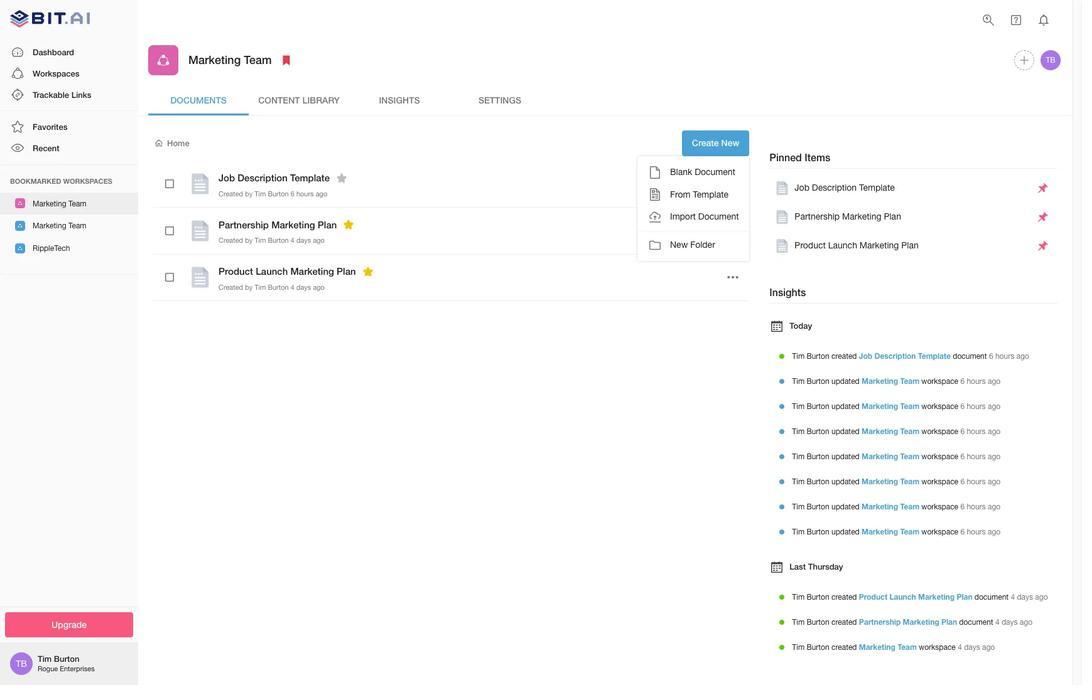 Task type: vqa. For each thing, say whether or not it's contained in the screenshot.


Task type: describe. For each thing, give the bounding box(es) containing it.
1 tim burton updated marketing team workspace 6 hours ago from the top
[[792, 377, 1001, 386]]

enterprises
[[60, 666, 95, 674]]

tim inside tim burton created partnership marketing plan document 4 days ago
[[792, 618, 805, 627]]

import document
[[670, 212, 739, 222]]

4 inside tim burton created product launch marketing plan document 4 days ago
[[1011, 593, 1015, 602]]

2 horizontal spatial partnership
[[859, 618, 901, 627]]

by for product
[[245, 284, 253, 291]]

favorites button
[[0, 116, 138, 138]]

tab list containing documents
[[148, 85, 1063, 116]]

1 marketing team button from the top
[[0, 193, 138, 215]]

settings link
[[450, 85, 550, 116]]

days inside tim burton created partnership marketing plan document 4 days ago
[[1002, 618, 1018, 627]]

upgrade
[[51, 620, 87, 630]]

document inside tim burton created product launch marketing plan document 4 days ago
[[975, 593, 1009, 602]]

create new button
[[682, 131, 750, 156]]

3 tim burton updated marketing team workspace 6 hours ago from the top
[[792, 427, 1001, 436]]

remove favorite image
[[360, 264, 375, 279]]

template inside button
[[693, 189, 729, 199]]

folder
[[690, 240, 715, 250]]

6 tim burton updated marketing team workspace 6 hours ago from the top
[[792, 502, 1001, 512]]

blank document
[[670, 167, 736, 177]]

remove favorite image
[[341, 217, 356, 232]]

tb button
[[1039, 48, 1063, 72]]

recent
[[33, 143, 59, 153]]

rippletech
[[33, 244, 70, 253]]

tim burton created job description template document 6 hours ago
[[792, 351, 1029, 361]]

items
[[805, 151, 831, 163]]

1 horizontal spatial description
[[812, 183, 857, 193]]

workspace inside 'tim burton created marketing team workspace 4 days ago'
[[919, 644, 956, 652]]

days inside 'tim burton created marketing team workspace 4 days ago'
[[964, 644, 980, 652]]

content library
[[258, 95, 340, 105]]

ago inside tim burton created job description template document 6 hours ago
[[1017, 352, 1029, 361]]

7 updated from the top
[[832, 528, 860, 537]]

7 tim burton updated marketing team workspace 6 hours ago from the top
[[792, 527, 1001, 537]]

5 updated from the top
[[832, 478, 860, 487]]

6 updated from the top
[[832, 503, 860, 512]]

hours inside tim burton created job description template document 6 hours ago
[[996, 352, 1015, 361]]

marketing inside partnership marketing plan "link"
[[842, 212, 882, 222]]

burton inside tim burton created partnership marketing plan document 4 days ago
[[807, 618, 830, 627]]

pinned items
[[770, 151, 831, 163]]

2 marketing team button from the top
[[0, 215, 138, 237]]

pinned
[[770, 151, 802, 163]]

4 inside tim burton created partnership marketing plan document 4 days ago
[[996, 618, 1000, 627]]

documents link
[[148, 85, 249, 116]]

1 vertical spatial insights
[[770, 286, 806, 298]]

new folder button
[[638, 234, 749, 257]]

trackable
[[33, 90, 69, 100]]

settings
[[479, 95, 521, 105]]

home link
[[153, 138, 189, 149]]

created for product
[[832, 593, 857, 602]]

rippletech button
[[0, 237, 138, 260]]

created for product
[[219, 284, 243, 291]]

created for marketing
[[832, 644, 857, 652]]

content
[[258, 95, 300, 105]]

document for import document
[[698, 212, 739, 222]]

create
[[692, 138, 719, 148]]

tim burton created marketing team workspace 4 days ago
[[792, 643, 995, 652]]

created by tim burton 6 hours ago
[[219, 190, 327, 198]]

2 horizontal spatial launch
[[890, 593, 916, 602]]

tim inside tim burton created job description template document 6 hours ago
[[792, 352, 805, 361]]

ago inside 'tim burton created marketing team workspace 4 days ago'
[[982, 644, 995, 652]]

4 updated from the top
[[832, 453, 860, 461]]

created by tim burton 4 days ago for launch
[[219, 284, 325, 291]]

2 horizontal spatial description
[[875, 351, 916, 361]]

import
[[670, 212, 696, 222]]

workspaces
[[63, 177, 112, 185]]

partnership inside "link"
[[795, 212, 840, 222]]

1 vertical spatial marketing team
[[33, 199, 86, 208]]

0 horizontal spatial partnership
[[219, 219, 269, 230]]

tim inside 'tim burton created marketing team workspace 4 days ago'
[[792, 644, 805, 652]]

last
[[790, 562, 806, 572]]

by for partnership
[[245, 237, 253, 244]]

2 vertical spatial product
[[859, 593, 888, 602]]

5 tim burton updated marketing team workspace 6 hours ago from the top
[[792, 477, 1001, 487]]

created by tim burton 4 days ago for marketing
[[219, 237, 325, 244]]

today
[[790, 321, 812, 331]]

1 horizontal spatial job description template
[[795, 183, 895, 193]]

create new
[[692, 138, 740, 148]]

workspaces
[[33, 68, 79, 78]]

by for job
[[245, 190, 253, 198]]

favorites
[[33, 122, 67, 132]]

tim inside tim burton created product launch marketing plan document 4 days ago
[[792, 593, 805, 602]]

remove bookmark image
[[279, 53, 294, 68]]

from template
[[670, 189, 729, 199]]



Task type: locate. For each thing, give the bounding box(es) containing it.
links
[[71, 90, 91, 100]]

2 vertical spatial launch
[[890, 593, 916, 602]]

1 horizontal spatial product launch marketing plan
[[795, 241, 919, 251]]

marketing team up rippletech
[[33, 222, 86, 231]]

insights inside tab list
[[379, 95, 420, 105]]

3 created from the top
[[219, 284, 243, 291]]

created by tim burton 4 days ago
[[219, 237, 325, 244], [219, 284, 325, 291]]

0 horizontal spatial insights
[[379, 95, 420, 105]]

partnership marketing plan link
[[775, 210, 1034, 225], [859, 618, 957, 627]]

tim
[[255, 190, 266, 198], [255, 237, 266, 244], [255, 284, 266, 291], [792, 352, 805, 361], [792, 377, 805, 386], [792, 402, 805, 411], [792, 427, 805, 436], [792, 453, 805, 461], [792, 478, 805, 487], [792, 503, 805, 512], [792, 528, 805, 537], [792, 593, 805, 602], [792, 618, 805, 627], [792, 644, 805, 652], [38, 655, 52, 665]]

marketing team down bookmarked workspaces
[[33, 199, 86, 208]]

burton inside 'tim burton created marketing team workspace 4 days ago'
[[807, 644, 830, 652]]

6
[[291, 190, 295, 198], [989, 352, 993, 361], [961, 377, 965, 386], [961, 402, 965, 411], [961, 427, 965, 436], [961, 453, 965, 461], [961, 478, 965, 487], [961, 503, 965, 512], [961, 528, 965, 537]]

1 vertical spatial tb
[[16, 660, 27, 670]]

blank
[[670, 167, 692, 177]]

document inside import document button
[[698, 212, 739, 222]]

dashboard
[[33, 47, 74, 57]]

1 vertical spatial created by tim burton 4 days ago
[[219, 284, 325, 291]]

created for partnership
[[219, 237, 243, 244]]

burton inside tim burton created job description template document 6 hours ago
[[807, 352, 830, 361]]

1 horizontal spatial partnership
[[795, 212, 840, 222]]

created
[[219, 190, 243, 198], [219, 237, 243, 244], [219, 284, 243, 291]]

partnership marketing plan
[[795, 212, 901, 222], [219, 219, 337, 230]]

document
[[695, 167, 736, 177], [698, 212, 739, 222]]

blank document button
[[638, 161, 749, 184]]

0 vertical spatial marketing team
[[188, 53, 272, 67]]

marketing team button down bookmarked workspaces
[[0, 193, 138, 215]]

created
[[832, 352, 857, 361], [832, 593, 857, 602], [832, 618, 857, 627], [832, 644, 857, 652]]

plan
[[884, 212, 901, 222], [318, 219, 337, 230], [902, 241, 919, 251], [337, 266, 356, 277], [957, 593, 973, 602], [942, 618, 957, 627]]

tim inside tim burton rogue enterprises
[[38, 655, 52, 665]]

description
[[238, 172, 288, 183], [812, 183, 857, 193], [875, 351, 916, 361]]

0 vertical spatial launch
[[828, 241, 857, 251]]

1 vertical spatial partnership marketing plan link
[[859, 618, 957, 627]]

product
[[795, 241, 826, 251], [219, 266, 253, 277], [859, 593, 888, 602]]

2 vertical spatial created
[[219, 284, 243, 291]]

2 created from the top
[[832, 593, 857, 602]]

burton inside tim burton created product launch marketing plan document 4 days ago
[[807, 593, 830, 602]]

1 horizontal spatial product
[[795, 241, 826, 251]]

marketing
[[188, 53, 241, 67], [33, 199, 66, 208], [842, 212, 882, 222], [271, 219, 315, 230], [33, 222, 66, 231], [860, 241, 899, 251], [290, 266, 334, 277], [862, 377, 898, 386], [862, 402, 898, 411], [862, 427, 898, 436], [862, 452, 898, 461], [862, 477, 898, 487], [862, 502, 898, 512], [862, 527, 898, 537], [918, 593, 955, 602], [903, 618, 939, 627], [859, 643, 896, 652]]

marketing team link
[[862, 377, 920, 386], [862, 402, 920, 411], [862, 427, 920, 436], [862, 452, 920, 461], [862, 477, 920, 487], [862, 502, 920, 512], [862, 527, 920, 537], [859, 643, 917, 652]]

favorite image
[[334, 171, 349, 186]]

1 horizontal spatial launch
[[828, 241, 857, 251]]

0 vertical spatial tb
[[1046, 56, 1056, 65]]

product launch marketing plan
[[795, 241, 919, 251], [219, 266, 356, 277]]

trackable links
[[33, 90, 91, 100]]

job description template up created by tim burton 6 hours ago
[[219, 172, 330, 183]]

1 created by tim burton 4 days ago from the top
[[219, 237, 325, 244]]

document inside tim burton created partnership marketing plan document 4 days ago
[[959, 618, 993, 627]]

0 vertical spatial product
[[795, 241, 826, 251]]

2 horizontal spatial job
[[859, 351, 873, 361]]

bookmarked
[[10, 177, 61, 185]]

last thursday
[[790, 562, 843, 572]]

product launch marketing plan link
[[775, 239, 1034, 254], [859, 593, 973, 602]]

thursday
[[808, 562, 843, 572]]

plan inside "link"
[[884, 212, 901, 222]]

created for partnership
[[832, 618, 857, 627]]

created for job
[[832, 352, 857, 361]]

0 vertical spatial by
[[245, 190, 253, 198]]

job
[[219, 172, 235, 183], [795, 183, 810, 193], [859, 351, 873, 361]]

recent button
[[0, 138, 138, 159]]

document inside blank document button
[[695, 167, 736, 177]]

home
[[167, 138, 189, 148]]

marketing team up documents on the left top of page
[[188, 53, 272, 67]]

0 vertical spatial document
[[953, 352, 987, 361]]

library
[[302, 95, 340, 105]]

new folder
[[670, 240, 715, 250]]

0 vertical spatial job description template link
[[775, 181, 1034, 196]]

1 vertical spatial launch
[[256, 266, 288, 277]]

document
[[953, 352, 987, 361], [975, 593, 1009, 602], [959, 618, 993, 627]]

launch
[[828, 241, 857, 251], [256, 266, 288, 277], [890, 593, 916, 602]]

insights
[[379, 95, 420, 105], [770, 286, 806, 298]]

trackable links button
[[0, 84, 138, 106]]

marketing team button
[[0, 193, 138, 215], [0, 215, 138, 237]]

marketing team
[[188, 53, 272, 67], [33, 199, 86, 208], [33, 222, 86, 231]]

1 vertical spatial product launch marketing plan
[[219, 266, 356, 277]]

6 inside tim burton created job description template document 6 hours ago
[[989, 352, 993, 361]]

job description template link
[[775, 181, 1034, 196], [859, 351, 951, 361]]

2 updated from the top
[[832, 402, 860, 411]]

0 vertical spatial insights
[[379, 95, 420, 105]]

1 created from the top
[[219, 190, 243, 198]]

3 updated from the top
[[832, 427, 860, 436]]

0 horizontal spatial launch
[[256, 266, 288, 277]]

tb
[[1046, 56, 1056, 65], [16, 660, 27, 670]]

1 by from the top
[[245, 190, 253, 198]]

0 horizontal spatial product
[[219, 266, 253, 277]]

2 vertical spatial document
[[959, 618, 993, 627]]

hours
[[296, 190, 314, 198], [996, 352, 1015, 361], [967, 377, 986, 386], [967, 402, 986, 411], [967, 427, 986, 436], [967, 453, 986, 461], [967, 478, 986, 487], [967, 503, 986, 512], [967, 528, 986, 537]]

content library link
[[249, 85, 349, 116]]

document for blank document
[[695, 167, 736, 177]]

4
[[291, 237, 295, 244], [291, 284, 295, 291], [1011, 593, 1015, 602], [996, 618, 1000, 627], [958, 644, 962, 652]]

partnership marketing plan inside "link"
[[795, 212, 901, 222]]

ago
[[316, 190, 327, 198], [313, 237, 325, 244], [313, 284, 325, 291], [1017, 352, 1029, 361], [988, 377, 1001, 386], [988, 402, 1001, 411], [988, 427, 1001, 436], [988, 453, 1001, 461], [988, 478, 1001, 487], [988, 503, 1001, 512], [988, 528, 1001, 537], [1035, 593, 1048, 602], [1020, 618, 1033, 627], [982, 644, 995, 652]]

0 vertical spatial document
[[695, 167, 736, 177]]

1 vertical spatial job description template link
[[859, 351, 951, 361]]

workspace
[[922, 377, 959, 386], [922, 402, 959, 411], [922, 427, 959, 436], [922, 453, 959, 461], [922, 478, 959, 487], [922, 503, 959, 512], [922, 528, 959, 537], [919, 644, 956, 652]]

0 vertical spatial new
[[721, 138, 740, 148]]

0 horizontal spatial new
[[670, 240, 688, 250]]

updated
[[832, 377, 860, 386], [832, 402, 860, 411], [832, 427, 860, 436], [832, 453, 860, 461], [832, 478, 860, 487], [832, 503, 860, 512], [832, 528, 860, 537]]

2 created by tim burton 4 days ago from the top
[[219, 284, 325, 291]]

created for job
[[219, 190, 243, 198]]

tim burton rogue enterprises
[[38, 655, 95, 674]]

document up from template
[[695, 167, 736, 177]]

1 vertical spatial new
[[670, 240, 688, 250]]

3 by from the top
[[245, 284, 253, 291]]

import document button
[[638, 206, 749, 229]]

ago inside tim burton created partnership marketing plan document 4 days ago
[[1020, 618, 1033, 627]]

marketing team button up rippletech
[[0, 215, 138, 237]]

0 horizontal spatial product launch marketing plan
[[219, 266, 356, 277]]

tim burton created partnership marketing plan document 4 days ago
[[792, 618, 1033, 627]]

1 vertical spatial product
[[219, 266, 253, 277]]

tab list
[[148, 85, 1063, 116]]

1 vertical spatial by
[[245, 237, 253, 244]]

tim burton created product launch marketing plan document 4 days ago
[[792, 593, 1048, 602]]

template
[[290, 172, 330, 183], [859, 183, 895, 193], [693, 189, 729, 199], [918, 351, 951, 361]]

2 horizontal spatial product
[[859, 593, 888, 602]]

dashboard button
[[0, 41, 138, 63]]

0 horizontal spatial partnership marketing plan
[[219, 219, 337, 230]]

days
[[296, 237, 311, 244], [296, 284, 311, 291], [1017, 593, 1033, 602], [1002, 618, 1018, 627], [964, 644, 980, 652]]

burton
[[268, 190, 289, 198], [268, 237, 289, 244], [268, 284, 289, 291], [807, 352, 830, 361], [807, 377, 830, 386], [807, 402, 830, 411], [807, 427, 830, 436], [807, 453, 830, 461], [807, 478, 830, 487], [807, 503, 830, 512], [807, 528, 830, 537], [807, 593, 830, 602], [807, 618, 830, 627], [807, 644, 830, 652], [54, 655, 79, 665]]

0 horizontal spatial job description template
[[219, 172, 330, 183]]

new left folder in the top right of the page
[[670, 240, 688, 250]]

1 vertical spatial document
[[975, 593, 1009, 602]]

burton inside tim burton rogue enterprises
[[54, 655, 79, 665]]

0 horizontal spatial description
[[238, 172, 288, 183]]

1 horizontal spatial partnership marketing plan
[[795, 212, 901, 222]]

new
[[721, 138, 740, 148], [670, 240, 688, 250]]

new right create
[[721, 138, 740, 148]]

partnership down created by tim burton 6 hours ago
[[219, 219, 269, 230]]

partnership up 'tim burton created marketing team workspace 4 days ago'
[[859, 618, 901, 627]]

created inside 'tim burton created marketing team workspace 4 days ago'
[[832, 644, 857, 652]]

1 vertical spatial product launch marketing plan link
[[859, 593, 973, 602]]

0 vertical spatial created by tim burton 4 days ago
[[219, 237, 325, 244]]

2 by from the top
[[245, 237, 253, 244]]

0 vertical spatial partnership marketing plan link
[[775, 210, 1034, 225]]

insights link
[[349, 85, 450, 116]]

0 horizontal spatial tb
[[16, 660, 27, 670]]

created inside tim burton created partnership marketing plan document 4 days ago
[[832, 618, 857, 627]]

created inside tim burton created job description template document 6 hours ago
[[832, 352, 857, 361]]

document for job description template
[[953, 352, 987, 361]]

1 horizontal spatial job
[[795, 183, 810, 193]]

bookmarked workspaces
[[10, 177, 112, 185]]

partnership down items
[[795, 212, 840, 222]]

upgrade button
[[5, 613, 133, 638]]

0 horizontal spatial job
[[219, 172, 235, 183]]

1 created from the top
[[832, 352, 857, 361]]

team
[[244, 53, 272, 67], [68, 199, 86, 208], [68, 222, 86, 231], [900, 377, 920, 386], [900, 402, 920, 411], [900, 427, 920, 436], [900, 452, 920, 461], [900, 477, 920, 487], [900, 502, 920, 512], [900, 527, 920, 537], [898, 643, 917, 652]]

4 inside 'tim burton created marketing team workspace 4 days ago'
[[958, 644, 962, 652]]

created inside tim burton created product launch marketing plan document 4 days ago
[[832, 593, 857, 602]]

1 updated from the top
[[832, 377, 860, 386]]

document inside tim burton created job description template document 6 hours ago
[[953, 352, 987, 361]]

2 tim burton updated marketing team workspace 6 hours ago from the top
[[792, 402, 1001, 411]]

4 created from the top
[[832, 644, 857, 652]]

1 vertical spatial created
[[219, 237, 243, 244]]

0 vertical spatial created
[[219, 190, 243, 198]]

2 vertical spatial by
[[245, 284, 253, 291]]

partnership
[[795, 212, 840, 222], [219, 219, 269, 230], [859, 618, 901, 627]]

0 vertical spatial product launch marketing plan
[[795, 241, 919, 251]]

2 vertical spatial marketing team
[[33, 222, 86, 231]]

job description template
[[219, 172, 330, 183], [795, 183, 895, 193]]

1 horizontal spatial new
[[721, 138, 740, 148]]

tim burton updated marketing team workspace 6 hours ago
[[792, 377, 1001, 386], [792, 402, 1001, 411], [792, 427, 1001, 436], [792, 452, 1001, 461], [792, 477, 1001, 487], [792, 502, 1001, 512], [792, 527, 1001, 537]]

2 created from the top
[[219, 237, 243, 244]]

document down from template
[[698, 212, 739, 222]]

1 horizontal spatial tb
[[1046, 56, 1056, 65]]

from
[[670, 189, 691, 199]]

days inside tim burton created product launch marketing plan document 4 days ago
[[1017, 593, 1033, 602]]

documents
[[170, 95, 227, 105]]

1 vertical spatial document
[[698, 212, 739, 222]]

ago inside tim burton created product launch marketing plan document 4 days ago
[[1035, 593, 1048, 602]]

tb inside button
[[1046, 56, 1056, 65]]

document for partnership marketing plan
[[959, 618, 993, 627]]

by
[[245, 190, 253, 198], [245, 237, 253, 244], [245, 284, 253, 291]]

from template button
[[638, 184, 749, 206]]

0 vertical spatial product launch marketing plan link
[[775, 239, 1034, 254]]

rogue
[[38, 666, 58, 674]]

1 horizontal spatial insights
[[770, 286, 806, 298]]

workspaces button
[[0, 63, 138, 84]]

job description template down items
[[795, 183, 895, 193]]

3 created from the top
[[832, 618, 857, 627]]

4 tim burton updated marketing team workspace 6 hours ago from the top
[[792, 452, 1001, 461]]



